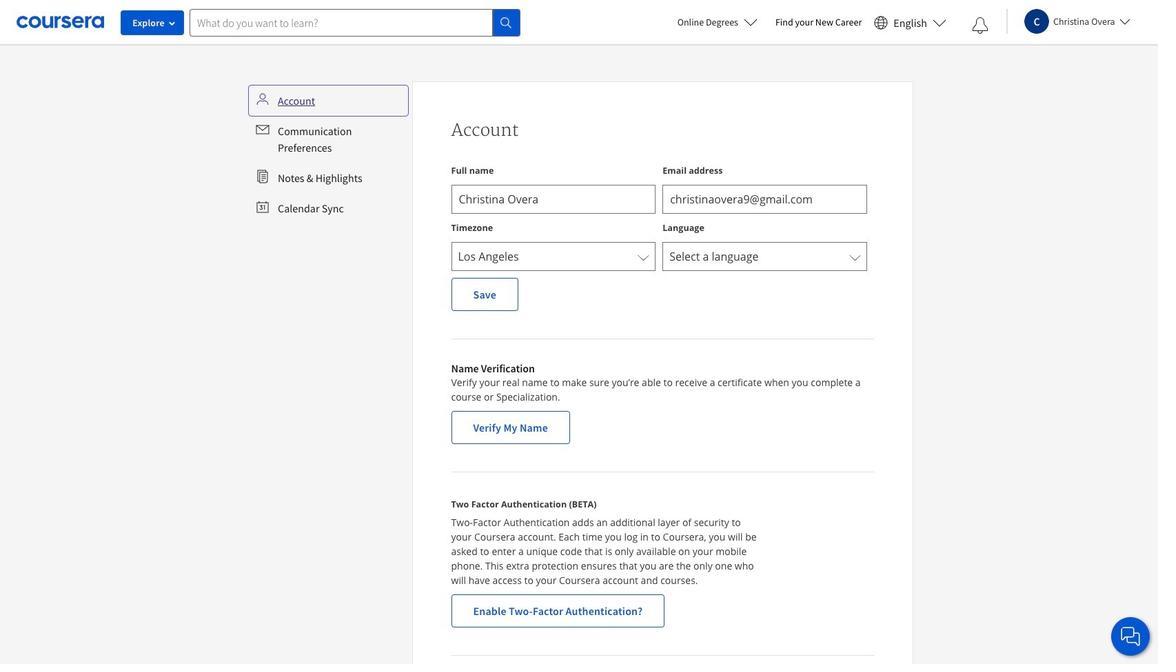 Task type: vqa. For each thing, say whether or not it's contained in the screenshot.
text field
yes



Task type: locate. For each thing, give the bounding box(es) containing it.
None text field
[[663, 185, 867, 214]]

None text field
[[451, 185, 656, 214]]

None search field
[[190, 9, 521, 36]]

What do you want to learn? text field
[[190, 9, 493, 36]]

menu
[[250, 87, 407, 222]]

coursera image
[[17, 11, 104, 33]]



